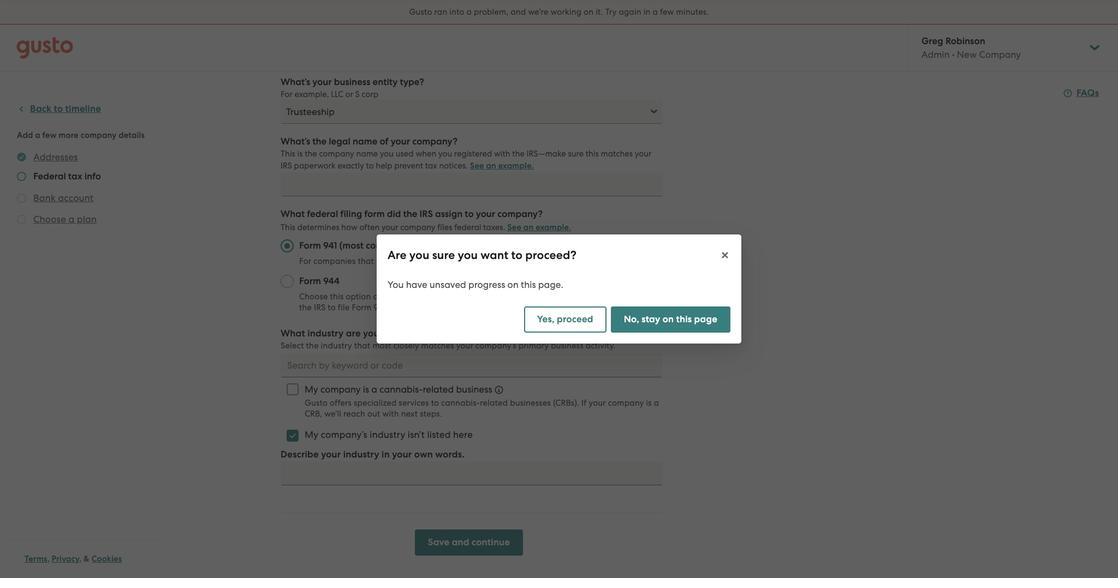 Task type: describe. For each thing, give the bounding box(es) containing it.
2 vertical spatial form
[[352, 303, 371, 313]]

see an example.
[[470, 161, 534, 171]]

no, stay on this page
[[624, 314, 717, 325]]

words.
[[435, 449, 465, 461]]

0 horizontal spatial cannabis-
[[380, 384, 423, 395]]

proceed
[[557, 314, 593, 325]]

we'll
[[324, 410, 341, 419]]

cannabis- inside gusto offers specialized services to cannabis-related businesses (crbs). if your company is a crb, we'll reach out with next steps.
[[441, 399, 480, 408]]

my for my company's industry isn't listed here
[[305, 430, 318, 441]]

business inside "what industry are you in? select the industry that most closely matches your company's primary business activity."
[[551, 341, 584, 351]]

for inside form 941 (most common) for companies that file federal taxes each quarter.
[[299, 257, 311, 266]]

you right if
[[399, 292, 413, 302]]

on right progress
[[508, 280, 519, 290]]

paperwork inside this is the company name you used when you registered with the irs—make sure this matches your irs paperwork exactly to help prevent tax notices.
[[294, 161, 336, 171]]

no, stay on this page button
[[611, 307, 731, 333]]

1 horizontal spatial business
[[456, 384, 492, 395]]

s
[[355, 90, 360, 99]]

proceed?
[[525, 248, 577, 263]]

select
[[281, 341, 304, 351]]

My company's industry isn't listed here checkbox
[[281, 424, 305, 448]]

you left were
[[574, 292, 588, 302]]

files
[[437, 223, 452, 233]]

to inside the what federal filing form did the irs assign to your company? this determines how often your company files federal taxes. see an example.
[[465, 209, 474, 220]]

this inside button
[[676, 314, 692, 325]]

terms link
[[25, 555, 47, 565]]

irs inside this is the company name you used when you registered with the irs—make sure this matches your irs paperwork exactly to help prevent tax notices.
[[281, 161, 292, 171]]

isn't
[[408, 430, 425, 441]]

gusto for gusto ran into a problem, and we're working on it. try again in a few minutes.
[[409, 7, 432, 17]]

with inside gusto offers specialized services to cannabis-related businesses (crbs). if your company is a crb, we'll reach out with next steps.
[[382, 410, 399, 419]]

2 horizontal spatial file
[[529, 303, 541, 313]]

reach
[[343, 410, 365, 419]]

used
[[396, 149, 414, 159]]

is inside gusto offers specialized services to cannabis-related businesses (crbs). if your company is a crb, we'll reach out with next steps.
[[646, 399, 652, 408]]

privacy
[[52, 555, 79, 565]]

common)
[[366, 240, 406, 252]]

most
[[372, 341, 391, 351]]

0 vertical spatial in
[[644, 7, 651, 17]]

gusto for gusto offers specialized services to cannabis-related businesses (crbs). if your company is a crb, we'll reach out with next steps.
[[305, 399, 328, 408]]

2 , from the left
[[79, 555, 82, 565]]

faqs
[[1077, 87, 1099, 99]]

few
[[660, 7, 674, 17]]

notified
[[611, 292, 641, 302]]

0 vertical spatial company?
[[412, 136, 458, 147]]

&
[[84, 555, 90, 565]]

industry down my company's industry isn't listed here
[[343, 449, 379, 461]]

if
[[582, 399, 587, 408]]

primary
[[519, 341, 549, 351]]

in?
[[382, 328, 394, 340]]

or inside form 944 choose this option only if you see "form 944" on your irs paperwork or you were notified by the irs to file form 944 this year—this is for companies that file federal taxes once a year.
[[564, 292, 572, 302]]

944"
[[455, 292, 472, 302]]

are
[[346, 328, 361, 340]]

company? inside the what federal filing form did the irs assign to your company? this determines how often your company files federal taxes. see an example.
[[498, 209, 543, 220]]

it.
[[596, 7, 603, 17]]

irs—make
[[527, 149, 566, 159]]

listed
[[427, 430, 451, 441]]

yes, proceed button
[[524, 307, 606, 333]]

problem,
[[474, 7, 509, 17]]

industry down are at the bottom left
[[321, 341, 352, 351]]

"form
[[430, 292, 453, 302]]

tax
[[425, 161, 437, 171]]

to inside form 944 choose this option only if you see "form 944" on your irs paperwork or you were notified by the irs to file form 944 this year—this is for companies that file federal taxes once a year.
[[328, 303, 336, 313]]

1 vertical spatial 944
[[374, 303, 388, 313]]

example. inside the what federal filing form did the irs assign to your company? this determines how often your company files federal taxes. see an example.
[[536, 223, 571, 233]]

this inside this is the company name you used when you registered with the irs—make sure this matches your irs paperwork exactly to help prevent tax notices.
[[281, 149, 295, 159]]

what for federal
[[281, 209, 305, 220]]

minutes.
[[676, 7, 709, 17]]

example. inside see an example. popup button
[[498, 161, 534, 171]]

quarter.
[[464, 257, 494, 266]]

what for industry
[[281, 328, 305, 340]]

gusto offers specialized services to cannabis-related businesses (crbs). if your company is a crb, we'll reach out with next steps.
[[305, 399, 659, 419]]

my company's industry isn't listed here
[[305, 430, 473, 441]]

company's inside "what industry are you in? select the industry that most closely matches your company's primary business activity."
[[476, 341, 516, 351]]

assign
[[435, 209, 463, 220]]

ran
[[434, 7, 447, 17]]

yes, proceed
[[537, 314, 593, 325]]

by
[[644, 292, 653, 302]]

often
[[360, 223, 380, 233]]

each
[[443, 257, 461, 266]]

again
[[619, 7, 641, 17]]

want
[[481, 248, 509, 263]]

try
[[605, 7, 617, 17]]

page
[[694, 314, 717, 325]]

0 horizontal spatial 944
[[323, 276, 340, 287]]

no,
[[624, 314, 639, 325]]

llc
[[331, 90, 343, 99]]

form
[[364, 209, 385, 220]]

working
[[551, 7, 582, 17]]

company inside gusto offers specialized services to cannabis-related businesses (crbs). if your company is a crb, we'll reach out with next steps.
[[608, 399, 644, 408]]

this left page.
[[521, 280, 536, 290]]

my company is a cannabis-related business
[[305, 384, 492, 395]]

describe
[[281, 449, 319, 461]]

businesses
[[510, 399, 551, 408]]

941
[[323, 240, 337, 252]]

once
[[595, 303, 614, 313]]

what's for what's your business entity type? for example, llc or s corp
[[281, 76, 310, 88]]

taxes inside form 941 (most common) for companies that file federal taxes each quarter.
[[420, 257, 440, 266]]

my for my company is a cannabis-related business
[[305, 384, 318, 395]]

0 horizontal spatial related
[[423, 384, 454, 395]]

0 vertical spatial and
[[511, 7, 526, 17]]

0 horizontal spatial see
[[470, 161, 484, 171]]

here
[[453, 430, 473, 441]]

what's for what's the legal name of your company?
[[281, 136, 310, 147]]

steps.
[[420, 410, 442, 419]]

offers
[[330, 399, 352, 408]]

save
[[428, 537, 450, 549]]

your inside gusto offers specialized services to cannabis-related businesses (crbs). if your company is a crb, we'll reach out with next steps.
[[589, 399, 606, 408]]

for inside what's your business entity type? for example, llc or s corp
[[281, 90, 293, 99]]

you inside "what industry are you in? select the industry that most closely matches your company's primary business activity."
[[363, 328, 379, 340]]

how
[[341, 223, 358, 233]]

prevent
[[394, 161, 423, 171]]

form 941 (most common) for companies that file federal taxes each quarter.
[[299, 240, 494, 266]]

what's the legal name of your company?
[[281, 136, 458, 147]]

or inside what's your business entity type? for example, llc or s corp
[[345, 90, 353, 99]]

you up help
[[380, 149, 394, 159]]

what's your business entity type? for example, llc or s corp
[[281, 76, 424, 99]]

cookies button
[[92, 553, 122, 566]]

see an example. button for what federal filing form did the irs assign to your company?
[[507, 221, 571, 234]]

company inside this is the company name you used when you registered with the irs—make sure this matches your irs paperwork exactly to help prevent tax notices.
[[319, 149, 354, 159]]

to inside this is the company name you used when you registered with the irs—make sure this matches your irs paperwork exactly to help prevent tax notices.
[[366, 161, 374, 171]]

(crbs).
[[553, 399, 579, 408]]

corp
[[362, 90, 379, 99]]

notices.
[[439, 161, 468, 171]]

type?
[[400, 76, 424, 88]]

this is the company name you used when you registered with the irs—make sure this matches your irs paperwork exactly to help prevent tax notices.
[[281, 149, 652, 171]]

services
[[399, 399, 429, 408]]

crb,
[[305, 410, 322, 419]]

you left want
[[458, 248, 478, 263]]

What's the legal name of your company? text field
[[281, 173, 663, 197]]

save and continue button
[[415, 530, 523, 556]]

companies inside form 944 choose this option only if you see "form 944" on your irs paperwork or you were notified by the irs to file form 944 this year—this is for companies that file federal taxes once a year.
[[467, 303, 509, 313]]



Task type: locate. For each thing, give the bounding box(es) containing it.
(most
[[339, 240, 364, 252]]

company inside the what federal filing form did the irs assign to your company? this determines how often your company files federal taxes. see an example.
[[400, 223, 435, 233]]

0 horizontal spatial gusto
[[305, 399, 328, 408]]

federal right the files
[[454, 223, 481, 233]]

cannabis- up 'services'
[[380, 384, 423, 395]]

see an example. button for what's the legal name of your company?
[[470, 159, 534, 173]]

did
[[387, 209, 401, 220]]

federal down common)
[[390, 257, 418, 266]]

0 horizontal spatial company?
[[412, 136, 458, 147]]

option
[[346, 292, 371, 302]]

to inside gusto offers specialized services to cannabis-related businesses (crbs). if your company is a crb, we'll reach out with next steps.
[[431, 399, 439, 408]]

taxes inside form 944 choose this option only if you see "form 944" on your irs paperwork or you were notified by the irs to file form 944 this year—this is for companies that file federal taxes once a year.
[[573, 303, 593, 313]]

2 horizontal spatial business
[[551, 341, 584, 351]]

,
[[47, 555, 50, 565], [79, 555, 82, 565]]

industry
[[308, 328, 344, 340], [321, 341, 352, 351], [370, 430, 405, 441], [343, 449, 379, 461]]

what inside the what federal filing form did the irs assign to your company? this determines how often your company files federal taxes. see an example.
[[281, 209, 305, 220]]

0 vertical spatial what's
[[281, 76, 310, 88]]

on inside form 944 choose this option only if you see "form 944" on your irs paperwork or you were notified by the irs to file form 944 this year—this is for companies that file federal taxes once a year.
[[474, 292, 484, 302]]

paperwork down legal
[[294, 161, 336, 171]]

form for form 941 (most common)
[[299, 240, 321, 252]]

what industry are you in? select the industry that most closely matches your company's primary business activity.
[[281, 328, 616, 351]]

taxes.
[[483, 223, 505, 233]]

2 my from the top
[[305, 430, 318, 441]]

you up notices. at the top left
[[438, 149, 452, 159]]

see inside the what federal filing form did the irs assign to your company? this determines how often your company files federal taxes. see an example.
[[507, 223, 522, 233]]

activity.
[[586, 341, 616, 351]]

2 this from the top
[[281, 223, 295, 233]]

2 vertical spatial that
[[354, 341, 370, 351]]

the inside form 944 choose this option only if you see "form 944" on your irs paperwork or you were notified by the irs to file form 944 this year—this is for companies that file federal taxes once a year.
[[299, 303, 312, 313]]

sure inside this is the company name you used when you registered with the irs—make sure this matches your irs paperwork exactly to help prevent tax notices.
[[568, 149, 584, 159]]

0 horizontal spatial or
[[345, 90, 353, 99]]

1 horizontal spatial ,
[[79, 555, 82, 565]]

with
[[494, 149, 510, 159], [382, 410, 399, 419]]

0 vertical spatial companies
[[314, 257, 356, 266]]

this right the irs—make
[[586, 149, 599, 159]]

1 horizontal spatial cannabis-
[[441, 399, 480, 408]]

name inside this is the company name you used when you registered with the irs—make sure this matches your irs paperwork exactly to help prevent tax notices.
[[356, 149, 378, 159]]

1 vertical spatial for
[[299, 257, 311, 266]]

or
[[345, 90, 353, 99], [564, 292, 572, 302]]

closely
[[393, 341, 419, 351]]

944 down only on the bottom
[[374, 303, 388, 313]]

1 horizontal spatial companies
[[467, 303, 509, 313]]

1 vertical spatial gusto
[[305, 399, 328, 408]]

1 horizontal spatial sure
[[568, 149, 584, 159]]

0 horizontal spatial in
[[382, 449, 390, 461]]

0 horizontal spatial taxes
[[420, 257, 440, 266]]

an down "registered"
[[486, 161, 496, 171]]

0 vertical spatial sure
[[568, 149, 584, 159]]

an inside popup button
[[486, 161, 496, 171]]

with inside this is the company name you used when you registered with the irs—make sure this matches your irs paperwork exactly to help prevent tax notices.
[[494, 149, 510, 159]]

industry up describe your industry in your own words.
[[370, 430, 405, 441]]

1 vertical spatial example.
[[536, 223, 571, 233]]

choose
[[299, 292, 328, 302]]

what's left legal
[[281, 136, 310, 147]]

1 horizontal spatial example.
[[536, 223, 571, 233]]

form for form 944
[[299, 276, 321, 287]]

1 vertical spatial name
[[356, 149, 378, 159]]

sure
[[568, 149, 584, 159], [432, 248, 455, 263]]

save and continue
[[428, 537, 510, 549]]

that up primary
[[511, 303, 527, 313]]

2 what from the top
[[281, 328, 305, 340]]

0 horizontal spatial with
[[382, 410, 399, 419]]

None radio
[[281, 240, 294, 253]]

for left example,
[[281, 90, 293, 99]]

0 vertical spatial 944
[[323, 276, 340, 287]]

sure inside dialog
[[432, 248, 455, 263]]

1 vertical spatial form
[[299, 276, 321, 287]]

1 vertical spatial company's
[[321, 430, 367, 441]]

0 vertical spatial this
[[281, 149, 295, 159]]

file up yes,
[[529, 303, 541, 313]]

company? up when
[[412, 136, 458, 147]]

1 vertical spatial companies
[[467, 303, 509, 313]]

0 vertical spatial what
[[281, 209, 305, 220]]

a inside gusto offers specialized services to cannabis-related businesses (crbs). if your company is a crb, we'll reach out with next steps.
[[654, 399, 659, 408]]

describe your industry in your own words.
[[281, 449, 465, 461]]

what inside "what industry are you in? select the industry that most closely matches your company's primary business activity."
[[281, 328, 305, 340]]

1 vertical spatial what's
[[281, 136, 310, 147]]

0 vertical spatial form
[[299, 240, 321, 252]]

0 vertical spatial example.
[[498, 161, 534, 171]]

1 horizontal spatial company?
[[498, 209, 543, 220]]

1 vertical spatial this
[[281, 223, 295, 233]]

to right want
[[511, 248, 523, 263]]

this inside this is the company name you used when you registered with the irs—make sure this matches your irs paperwork exactly to help prevent tax notices.
[[586, 149, 599, 159]]

to down choose
[[328, 303, 336, 313]]

business down yes, proceed button
[[551, 341, 584, 351]]

see an example. button
[[470, 159, 534, 173], [507, 221, 571, 234]]

0 horizontal spatial file
[[338, 303, 350, 313]]

0 horizontal spatial matches
[[421, 341, 454, 351]]

related inside gusto offers specialized services to cannabis-related businesses (crbs). if your company is a crb, we'll reach out with next steps.
[[480, 399, 508, 408]]

1 horizontal spatial gusto
[[409, 7, 432, 17]]

see an example. button down "registered"
[[470, 159, 534, 173]]

taxes left each
[[420, 257, 440, 266]]

example. down the irs—make
[[498, 161, 534, 171]]

1 horizontal spatial see
[[507, 223, 522, 233]]

1 my from the top
[[305, 384, 318, 395]]

0 horizontal spatial company's
[[321, 430, 367, 441]]

1 horizontal spatial with
[[494, 149, 510, 159]]

for down determines
[[299, 257, 311, 266]]

gusto inside gusto offers specialized services to cannabis-related businesses (crbs). if your company is a crb, we'll reach out with next steps.
[[305, 399, 328, 408]]

exactly
[[338, 161, 364, 171]]

1 vertical spatial related
[[480, 399, 508, 408]]

taxes
[[420, 257, 440, 266], [573, 303, 593, 313]]

business inside what's your business entity type? for example, llc or s corp
[[334, 76, 370, 88]]

what's inside what's your business entity type? for example, llc or s corp
[[281, 76, 310, 88]]

name down what's the legal name of your company?
[[356, 149, 378, 159]]

sure down the files
[[432, 248, 455, 263]]

1 vertical spatial paperwork
[[520, 292, 562, 302]]

continue
[[472, 537, 510, 549]]

1 vertical spatial see an example. button
[[507, 221, 571, 234]]

name left of
[[353, 136, 378, 147]]

that inside form 941 (most common) for companies that file federal taxes each quarter.
[[358, 257, 374, 266]]

business up s
[[334, 76, 370, 88]]

0 vertical spatial an
[[486, 161, 496, 171]]

what's
[[281, 76, 310, 88], [281, 136, 310, 147]]

an
[[486, 161, 496, 171], [524, 223, 534, 233]]

related left businesses
[[480, 399, 508, 408]]

that inside form 944 choose this option only if you see "form 944" on your irs paperwork or you were notified by the irs to file form 944 this year—this is for companies that file federal taxes once a year.
[[511, 303, 527, 313]]

federal inside form 941 (most common) for companies that file federal taxes each quarter.
[[390, 257, 418, 266]]

federal inside form 944 choose this option only if you see "form 944" on your irs paperwork or you were notified by the irs to file form 944 this year—this is for companies that file federal taxes once a year.
[[543, 303, 571, 313]]

company up offers
[[321, 384, 361, 395]]

stay
[[642, 314, 660, 325]]

1 vertical spatial what
[[281, 328, 305, 340]]

on right the "stay"
[[663, 314, 674, 325]]

0 horizontal spatial and
[[452, 537, 469, 549]]

1 horizontal spatial related
[[480, 399, 508, 408]]

this left page
[[676, 314, 692, 325]]

is inside this is the company name you used when you registered with the irs—make sure this matches your irs paperwork exactly to help prevent tax notices.
[[297, 149, 303, 159]]

your
[[312, 76, 332, 88], [391, 136, 410, 147], [635, 149, 652, 159], [476, 209, 495, 220], [382, 223, 398, 233], [486, 292, 504, 302], [456, 341, 473, 351], [589, 399, 606, 408], [321, 449, 341, 461], [392, 449, 412, 461]]

determines
[[297, 223, 339, 233]]

Describe your industry in your own words. field
[[281, 462, 663, 486]]

1 vertical spatial sure
[[432, 248, 455, 263]]

company right if
[[608, 399, 644, 408]]

legal
[[329, 136, 351, 147]]

form up choose
[[299, 276, 321, 287]]

file inside form 941 (most common) for companies that file federal taxes each quarter.
[[376, 257, 388, 266]]

company's down reach
[[321, 430, 367, 441]]

file down common)
[[376, 257, 388, 266]]

you
[[380, 149, 394, 159], [438, 149, 452, 159], [409, 248, 429, 263], [458, 248, 478, 263], [399, 292, 413, 302], [574, 292, 588, 302], [363, 328, 379, 340]]

0 vertical spatial gusto
[[409, 7, 432, 17]]

in down my company's industry isn't listed here
[[382, 449, 390, 461]]

matches
[[601, 149, 633, 159], [421, 341, 454, 351]]

an right taxes.
[[524, 223, 534, 233]]

0 vertical spatial for
[[281, 90, 293, 99]]

with right out
[[382, 410, 399, 419]]

0 vertical spatial business
[[334, 76, 370, 88]]

1 vertical spatial cannabis-
[[441, 399, 480, 408]]

0 vertical spatial name
[[353, 136, 378, 147]]

1 vertical spatial business
[[551, 341, 584, 351]]

privacy link
[[52, 555, 79, 565]]

1 vertical spatial matches
[[421, 341, 454, 351]]

and left we're
[[511, 7, 526, 17]]

companies down progress
[[467, 303, 509, 313]]

you
[[388, 280, 404, 290]]

0 horizontal spatial business
[[334, 76, 370, 88]]

taxes up proceed
[[573, 303, 593, 313]]

0 horizontal spatial for
[[281, 90, 293, 99]]

1 , from the left
[[47, 555, 50, 565]]

federal up "yes, proceed"
[[543, 303, 571, 313]]

form 944 choose this option only if you see "form 944" on your irs paperwork or you were notified by the irs to file form 944 this year—this is for companies that file federal taxes once a year.
[[299, 276, 653, 313]]

0 vertical spatial related
[[423, 384, 454, 395]]

irs inside the what federal filing form did the irs assign to your company? this determines how often your company files federal taxes. see an example.
[[420, 209, 433, 220]]

that down are at the bottom left
[[354, 341, 370, 351]]

federal
[[307, 209, 338, 220], [454, 223, 481, 233], [390, 257, 418, 266], [543, 303, 571, 313]]

cannabis- up steps.
[[441, 399, 480, 408]]

and
[[511, 7, 526, 17], [452, 537, 469, 549]]

company's left primary
[[476, 341, 516, 351]]

your inside this is the company name you used when you registered with the irs—make sure this matches your irs paperwork exactly to help prevent tax notices.
[[635, 149, 652, 159]]

matches inside "what industry are you in? select the industry that most closely matches your company's primary business activity."
[[421, 341, 454, 351]]

example. up the 'proceed?'
[[536, 223, 571, 233]]

or left s
[[345, 90, 353, 99]]

1 what from the top
[[281, 209, 305, 220]]

gusto left ran
[[409, 7, 432, 17]]

terms , privacy , & cookies
[[25, 555, 122, 565]]

1 horizontal spatial or
[[564, 292, 572, 302]]

to left help
[[366, 161, 374, 171]]

0 vertical spatial or
[[345, 90, 353, 99]]

terms
[[25, 555, 47, 565]]

2 what's from the top
[[281, 136, 310, 147]]

, left &
[[79, 555, 82, 565]]

you have unsaved progress on this page.
[[388, 280, 563, 290]]

account menu element
[[907, 25, 1102, 71]]

for
[[281, 90, 293, 99], [299, 257, 311, 266]]

gusto
[[409, 7, 432, 17], [305, 399, 328, 408]]

specialized
[[354, 399, 397, 408]]

form down determines
[[299, 240, 321, 252]]

944 up choose
[[323, 276, 340, 287]]

is inside form 944 choose this option only if you see "form 944" on your irs paperwork or you were notified by the irs to file form 944 this year—this is for companies that file federal taxes once a year.
[[446, 303, 452, 313]]

on inside button
[[663, 314, 674, 325]]

0 vertical spatial paperwork
[[294, 161, 336, 171]]

in right again
[[644, 7, 651, 17]]

, left "privacy" link
[[47, 555, 50, 565]]

we're
[[528, 7, 549, 17]]

form inside form 941 (most common) for companies that file federal taxes each quarter.
[[299, 240, 321, 252]]

business
[[334, 76, 370, 88], [551, 341, 584, 351], [456, 384, 492, 395]]

gusto ran into a problem, and we're working on it. try again in a few minutes.
[[409, 7, 709, 17]]

1 vertical spatial an
[[524, 223, 534, 233]]

and inside button
[[452, 537, 469, 549]]

1 horizontal spatial company's
[[476, 341, 516, 351]]

the inside "what industry are you in? select the industry that most closely matches your company's primary business activity."
[[306, 341, 319, 351]]

of
[[380, 136, 389, 147]]

this left option
[[330, 292, 344, 302]]

1 vertical spatial taxes
[[573, 303, 593, 313]]

faqs button
[[1064, 87, 1099, 100]]

1 vertical spatial company?
[[498, 209, 543, 220]]

1 vertical spatial that
[[511, 303, 527, 313]]

sure right the irs—make
[[568, 149, 584, 159]]

None checkbox
[[281, 378, 305, 402]]

with up see an example.
[[494, 149, 510, 159]]

company down legal
[[319, 149, 354, 159]]

0 vertical spatial my
[[305, 384, 318, 395]]

1 horizontal spatial for
[[299, 257, 311, 266]]

1 what's from the top
[[281, 76, 310, 88]]

1 vertical spatial my
[[305, 430, 318, 441]]

a inside form 944 choose this option only if you see "form 944" on your irs paperwork or you were notified by the irs to file form 944 this year—this is for companies that file federal taxes once a year.
[[616, 303, 621, 313]]

your inside "what industry are you in? select the industry that most closely matches your company's primary business activity."
[[456, 341, 473, 351]]

see an example. button up the 'proceed?'
[[507, 221, 571, 234]]

the inside the what federal filing form did the irs assign to your company? this determines how often your company files federal taxes. see an example.
[[403, 209, 417, 220]]

to up steps.
[[431, 399, 439, 408]]

your inside form 944 choose this option only if you see "form 944" on your irs paperwork or you were notified by the irs to file form 944 this year—this is for companies that file federal taxes once a year.
[[486, 292, 504, 302]]

1 horizontal spatial and
[[511, 7, 526, 17]]

1 vertical spatial with
[[382, 410, 399, 419]]

0 horizontal spatial paperwork
[[294, 161, 336, 171]]

year—this
[[406, 303, 444, 313]]

federal up determines
[[307, 209, 338, 220]]

related up steps.
[[423, 384, 454, 395]]

see
[[470, 161, 484, 171], [507, 223, 522, 233]]

on
[[584, 7, 594, 17], [508, 280, 519, 290], [474, 292, 484, 302], [663, 314, 674, 325]]

are you sure you want to proceed?
[[388, 248, 577, 263]]

0 vertical spatial taxes
[[420, 257, 440, 266]]

1 horizontal spatial file
[[376, 257, 388, 266]]

0 vertical spatial see an example. button
[[470, 159, 534, 173]]

cannabis-
[[380, 384, 423, 395], [441, 399, 480, 408]]

or up "yes, proceed"
[[564, 292, 572, 302]]

help
[[376, 161, 392, 171]]

are
[[388, 248, 407, 263]]

only
[[373, 292, 390, 302]]

an inside the what federal filing form did the irs assign to your company? this determines how often your company files federal taxes. see an example.
[[524, 223, 534, 233]]

see
[[415, 292, 428, 302]]

company? up taxes.
[[498, 209, 543, 220]]

1 horizontal spatial taxes
[[573, 303, 593, 313]]

1 vertical spatial or
[[564, 292, 572, 302]]

in
[[644, 7, 651, 17], [382, 449, 390, 461]]

on down you have unsaved progress on this page.
[[474, 292, 484, 302]]

industry left are at the bottom left
[[308, 328, 344, 340]]

is
[[297, 149, 303, 159], [446, 303, 452, 313], [363, 384, 369, 395], [646, 399, 652, 408]]

irs
[[281, 161, 292, 171], [420, 209, 433, 220], [506, 292, 517, 302], [314, 303, 326, 313]]

0 vertical spatial cannabis-
[[380, 384, 423, 395]]

to inside dialog
[[511, 248, 523, 263]]

on left it.
[[584, 7, 594, 17]]

when
[[416, 149, 436, 159]]

year.
[[624, 303, 642, 313]]

what's up example,
[[281, 76, 310, 88]]

1 vertical spatial see
[[507, 223, 522, 233]]

0 vertical spatial that
[[358, 257, 374, 266]]

1 vertical spatial and
[[452, 537, 469, 549]]

paperwork inside form 944 choose this option only if you see "form 944" on your irs paperwork or you were notified by the irs to file form 944 this year—this is for companies that file federal taxes once a year.
[[520, 292, 562, 302]]

0 horizontal spatial example.
[[498, 161, 534, 171]]

unsaved
[[430, 280, 466, 290]]

None radio
[[281, 275, 294, 288]]

example,
[[295, 90, 329, 99]]

944
[[323, 276, 340, 287], [374, 303, 388, 313]]

registered
[[454, 149, 492, 159]]

0 vertical spatial see
[[470, 161, 484, 171]]

what up "select"
[[281, 328, 305, 340]]

gusto up crb,
[[305, 399, 328, 408]]

this inside the what federal filing form did the irs assign to your company? this determines how often your company files federal taxes. see an example.
[[281, 223, 295, 233]]

into
[[450, 7, 465, 17]]

business up gusto offers specialized services to cannabis-related businesses (crbs). if your company is a crb, we'll reach out with next steps.
[[456, 384, 492, 395]]

1 horizontal spatial paperwork
[[520, 292, 562, 302]]

1 this from the top
[[281, 149, 295, 159]]

what up determines
[[281, 209, 305, 220]]

0 horizontal spatial an
[[486, 161, 496, 171]]

home image
[[16, 37, 73, 59]]

see down "registered"
[[470, 161, 484, 171]]

company
[[319, 149, 354, 159], [400, 223, 435, 233], [321, 384, 361, 395], [608, 399, 644, 408]]

0 vertical spatial with
[[494, 149, 510, 159]]

file down option
[[338, 303, 350, 313]]

your inside what's your business entity type? for example, llc or s corp
[[312, 76, 332, 88]]

this down if
[[390, 303, 404, 313]]

0 horizontal spatial sure
[[432, 248, 455, 263]]

0 horizontal spatial ,
[[47, 555, 50, 565]]

that down the (most
[[358, 257, 374, 266]]

to right the assign
[[465, 209, 474, 220]]

companies inside form 941 (most common) for companies that file federal taxes each quarter.
[[314, 257, 356, 266]]

2 vertical spatial business
[[456, 384, 492, 395]]

you up most
[[363, 328, 379, 340]]

related
[[423, 384, 454, 395], [480, 399, 508, 408]]

form
[[299, 240, 321, 252], [299, 276, 321, 287], [352, 303, 371, 313]]

companies down 941
[[314, 257, 356, 266]]

1 horizontal spatial in
[[644, 7, 651, 17]]

filing
[[340, 209, 362, 220]]

company left the files
[[400, 223, 435, 233]]

what
[[281, 209, 305, 220], [281, 328, 305, 340]]

1 horizontal spatial 944
[[374, 303, 388, 313]]

you right are
[[409, 248, 429, 263]]

company?
[[412, 136, 458, 147], [498, 209, 543, 220]]

are you sure you want to proceed? dialog
[[377, 235, 742, 344]]

0 vertical spatial company's
[[476, 341, 516, 351]]

yes,
[[537, 314, 555, 325]]

and right save
[[452, 537, 469, 549]]

my up crb,
[[305, 384, 318, 395]]

matches inside this is the company name you used when you registered with the irs—make sure this matches your irs paperwork exactly to help prevent tax notices.
[[601, 149, 633, 159]]

my down crb,
[[305, 430, 318, 441]]

companies
[[314, 257, 356, 266], [467, 303, 509, 313]]

that inside "what industry are you in? select the industry that most closely matches your company's primary business activity."
[[354, 341, 370, 351]]

page.
[[538, 280, 563, 290]]

paperwork down page.
[[520, 292, 562, 302]]

1 vertical spatial in
[[382, 449, 390, 461]]

see right taxes.
[[507, 223, 522, 233]]

for
[[454, 303, 464, 313]]

cookies
[[92, 555, 122, 565]]

progress
[[468, 280, 505, 290]]

form down option
[[352, 303, 371, 313]]



Task type: vqa. For each thing, say whether or not it's contained in the screenshot.
the left ','
yes



